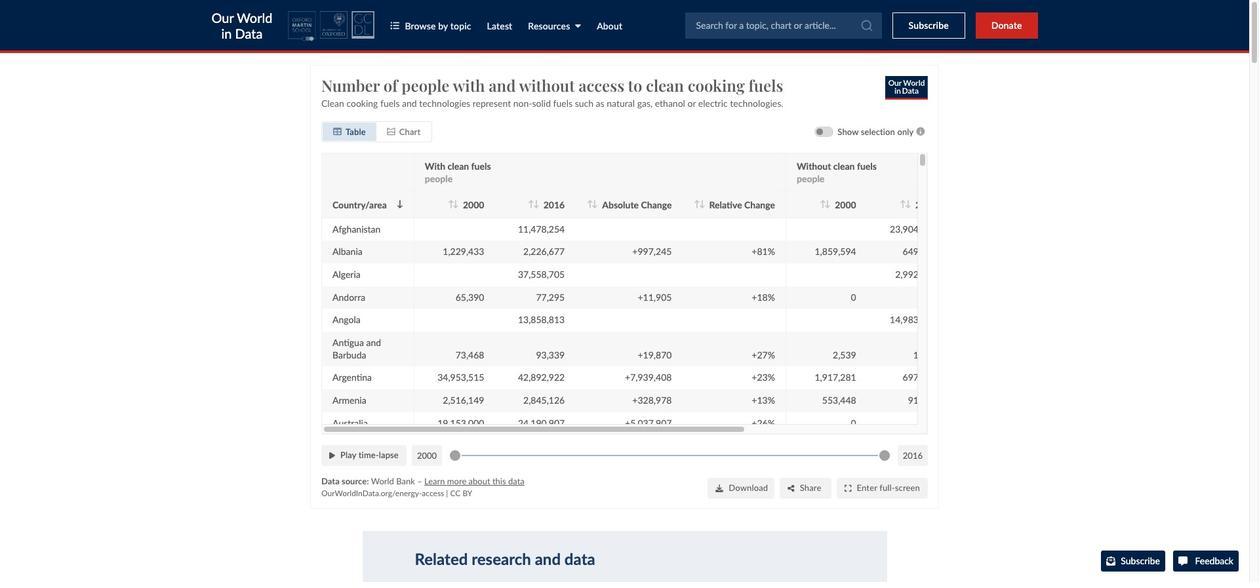 Task type: locate. For each thing, give the bounding box(es) containing it.
0 horizontal spatial data
[[235, 25, 263, 41]]

selection
[[861, 126, 895, 137]]

2016
[[544, 199, 565, 210], [916, 199, 937, 210], [903, 451, 923, 461]]

arrow down long image left the absolute
[[592, 200, 598, 209]]

23,904,774
[[890, 224, 937, 235]]

research
[[472, 550, 531, 569]]

arrow down long image right country/area at the top of the page
[[397, 200, 403, 209]]

change right the relative
[[745, 199, 775, 210]]

0 horizontal spatial cooking
[[347, 98, 378, 109]]

world up ourworldindata.org/energy-access link
[[371, 476, 394, 487]]

access down learn
[[422, 489, 444, 499]]

clean for with clean fuels people
[[448, 161, 469, 172]]

people down with
[[425, 173, 453, 184]]

0 horizontal spatial arrow down long image
[[453, 200, 459, 209]]

4 arrow up long image from the left
[[900, 200, 907, 209]]

absolute
[[602, 199, 639, 210]]

people inside number of people with and without access to clean cooking fuels clean cooking fuels and technologies represent non-solid fuels such as natural gas, ethanol or electric technologies.
[[402, 75, 450, 96]]

circle info image
[[914, 128, 928, 136]]

about link
[[597, 20, 623, 31]]

ourworldindata.org/energy-access | cc by
[[321, 489, 473, 499]]

data
[[508, 476, 525, 487], [565, 550, 595, 569]]

subscribe right submit image
[[909, 20, 949, 31]]

andorra
[[333, 292, 365, 303]]

1 vertical spatial data
[[565, 550, 595, 569]]

play image
[[329, 452, 335, 460]]

1,182
[[914, 349, 937, 361]]

chart link
[[376, 123, 431, 141]]

bank
[[396, 476, 415, 487]]

4 arrow down long image from the left
[[905, 200, 912, 209]]

armenia
[[333, 395, 366, 406]]

people inside with clean fuels people
[[425, 173, 453, 184]]

and right research
[[535, 550, 561, 569]]

barbuda
[[333, 349, 366, 361]]

11,478,254
[[518, 224, 565, 235]]

1 arrow down long image from the left
[[453, 200, 459, 209]]

553,448
[[822, 395, 857, 406]]

fuels right with
[[471, 161, 491, 172]]

share button
[[780, 478, 832, 499]]

world right our
[[237, 10, 272, 25]]

world
[[237, 10, 272, 25], [371, 476, 394, 487]]

without
[[519, 75, 575, 96]]

learn
[[424, 476, 445, 487]]

+81%
[[752, 246, 775, 257]]

enter full-screen
[[857, 483, 920, 493]]

access up as
[[579, 75, 625, 96]]

1 vertical spatial cooking
[[347, 98, 378, 109]]

number of people with and without access to clean cooking fuels clean cooking fuels and technologies represent non-solid fuels such as natural gas, ethanol or electric technologies.
[[321, 75, 784, 109]]

1 horizontal spatial access
[[579, 75, 625, 96]]

or
[[688, 98, 696, 109]]

table link
[[323, 123, 376, 141]]

clean for without clean fuels people
[[834, 161, 855, 172]]

2 arrow up long image from the left
[[820, 200, 826, 209]]

subscribe button right submit image
[[892, 12, 965, 38]]

related
[[415, 550, 468, 569]]

0 down 553,448
[[851, 418, 857, 429]]

people inside the without clean fuels people
[[797, 173, 825, 184]]

people down the 'without'
[[797, 173, 825, 184]]

antigua
[[333, 337, 364, 348]]

2000
[[463, 199, 484, 210], [835, 199, 857, 210], [417, 451, 437, 461]]

people
[[402, 75, 450, 96], [425, 173, 453, 184], [797, 173, 825, 184]]

65,390
[[456, 292, 484, 303]]

+328,978
[[633, 395, 672, 406]]

data left source:
[[321, 476, 340, 487]]

people for without clean fuels people
[[797, 173, 825, 184]]

learn more about this data link
[[424, 476, 525, 487]]

share
[[800, 483, 822, 493]]

0 horizontal spatial clean
[[448, 161, 469, 172]]

1 horizontal spatial arrow down long image
[[592, 200, 598, 209]]

arrow up long image for 3rd arrow down long icon from the right
[[528, 200, 535, 209]]

0 vertical spatial 0
[[851, 292, 857, 303]]

1 horizontal spatial change
[[745, 199, 775, 210]]

cc by link
[[450, 489, 473, 499]]

arrow up long image left the relative
[[694, 200, 700, 209]]

antigua and barbuda
[[333, 337, 381, 361]]

1 vertical spatial access
[[422, 489, 444, 499]]

1 arrow up long image from the left
[[448, 200, 454, 209]]

0 vertical spatial cooking
[[688, 75, 745, 96]]

arrow down long image
[[453, 200, 459, 209], [592, 200, 598, 209], [825, 200, 831, 209]]

1 change from the left
[[641, 199, 672, 210]]

subscribe right the envelope open text image
[[1121, 556, 1160, 567]]

1 0 from the top
[[851, 292, 857, 303]]

cooking up electric
[[688, 75, 745, 96]]

2 0 from the top
[[851, 418, 857, 429]]

and
[[489, 75, 516, 96], [402, 98, 417, 109], [366, 337, 381, 348], [535, 550, 561, 569]]

oxford martin school logo image
[[288, 11, 348, 41]]

data
[[235, 25, 263, 41], [321, 476, 340, 487]]

australia
[[333, 418, 368, 429]]

access inside number of people with and without access to clean cooking fuels clean cooking fuels and technologies represent non-solid fuels such as natural gas, ethanol or electric technologies.
[[579, 75, 625, 96]]

37,558,705
[[518, 269, 565, 280]]

subscribe button left message icon
[[1102, 551, 1166, 572]]

fuels inside the without clean fuels people
[[857, 161, 877, 172]]

arrow down long image up '11,478,254'
[[533, 200, 540, 209]]

our world in data
[[212, 10, 272, 41]]

1 horizontal spatial arrow up long image
[[820, 200, 826, 209]]

1 vertical spatial subscribe button
[[1102, 551, 1166, 572]]

algeria
[[333, 269, 361, 280]]

arrow down long image down the without clean fuels people
[[825, 200, 831, 209]]

and up chart
[[402, 98, 417, 109]]

global change data lab logo image
[[352, 11, 375, 39]]

fuels
[[749, 75, 784, 96], [380, 98, 400, 109], [553, 98, 573, 109], [471, 161, 491, 172], [857, 161, 877, 172]]

2000 down with clean fuels people
[[463, 199, 484, 210]]

lapse
[[379, 450, 399, 461]]

arrow up long image
[[448, 200, 454, 209], [528, 200, 535, 209], [694, 200, 700, 209], [900, 200, 907, 209]]

arrow down long image left the relative
[[699, 200, 705, 209]]

clean
[[321, 98, 344, 109]]

world inside our world in data
[[237, 10, 272, 25]]

1 vertical spatial subscribe
[[1121, 556, 1160, 567]]

2016 up the screen
[[903, 451, 923, 461]]

arrow up long image left the absolute
[[587, 200, 593, 209]]

0 horizontal spatial subscribe
[[909, 20, 949, 31]]

2016 up '11,478,254'
[[544, 199, 565, 210]]

only
[[898, 126, 914, 137]]

cooking down number
[[347, 98, 378, 109]]

1 horizontal spatial world
[[371, 476, 394, 487]]

2000 up data source: world bank – learn more about this data
[[417, 451, 437, 461]]

None field
[[685, 11, 882, 40]]

2 horizontal spatial clean
[[834, 161, 855, 172]]

3 arrow up long image from the left
[[694, 200, 700, 209]]

2 change from the left
[[745, 199, 775, 210]]

people up technologies
[[402, 75, 450, 96]]

arrow up long image for 4th arrow down long icon from left
[[900, 200, 907, 209]]

+11,905
[[638, 292, 672, 303]]

fuels up technologies.
[[749, 75, 784, 96]]

2016 up 23,904,774
[[916, 199, 937, 210]]

relative change
[[709, 199, 775, 210]]

1 arrow down long image from the left
[[397, 200, 403, 209]]

arrow down long image
[[397, 200, 403, 209], [533, 200, 540, 209], [699, 200, 705, 209], [905, 200, 912, 209]]

0 vertical spatial data
[[235, 25, 263, 41]]

2 horizontal spatial arrow down long image
[[825, 200, 831, 209]]

arrow up long image down with clean fuels people
[[448, 200, 454, 209]]

1,229,433
[[443, 246, 484, 257]]

full-
[[880, 483, 895, 493]]

arrow up long image for 2000
[[820, 200, 826, 209]]

clean
[[646, 75, 684, 96], [448, 161, 469, 172], [834, 161, 855, 172]]

electric
[[698, 98, 728, 109]]

93,339
[[536, 349, 565, 361]]

arrow up long image up '11,478,254'
[[528, 200, 535, 209]]

arrow down long image up 23,904,774
[[905, 200, 912, 209]]

2 arrow up long image from the left
[[528, 200, 535, 209]]

arrow up long image down the without clean fuels people
[[820, 200, 826, 209]]

fuels down of
[[380, 98, 400, 109]]

represent
[[473, 98, 511, 109]]

ourworldindata.org/energy-access link
[[321, 489, 444, 499]]

arrow down long image down with clean fuels people
[[453, 200, 459, 209]]

19,153,000
[[438, 418, 484, 429]]

42,892,922
[[518, 372, 565, 383]]

clean up ethanol at the right top
[[646, 75, 684, 96]]

0 horizontal spatial world
[[237, 10, 272, 25]]

arrow up long image up 23,904,774
[[900, 200, 907, 209]]

0 horizontal spatial data
[[508, 476, 525, 487]]

access
[[579, 75, 625, 96], [422, 489, 444, 499]]

0 horizontal spatial arrow up long image
[[587, 200, 593, 209]]

donate link
[[976, 12, 1038, 38]]

2,992,693
[[896, 269, 937, 280]]

related research and data
[[415, 550, 595, 569]]

subscribe button
[[892, 12, 965, 38], [1102, 551, 1166, 572]]

3 arrow down long image from the left
[[699, 200, 705, 209]]

2000 down the without clean fuels people
[[835, 199, 857, 210]]

clean right with
[[448, 161, 469, 172]]

1 vertical spatial world
[[371, 476, 394, 487]]

0 vertical spatial access
[[579, 75, 625, 96]]

1 horizontal spatial data
[[565, 550, 595, 569]]

and right "antigua"
[[366, 337, 381, 348]]

clean right the 'without'
[[834, 161, 855, 172]]

0 vertical spatial world
[[237, 10, 272, 25]]

with clean fuels people
[[425, 161, 491, 184]]

caret down image
[[576, 21, 581, 30]]

fuels down show selection only
[[857, 161, 877, 172]]

data source: world bank – learn more about this data
[[321, 476, 525, 487]]

arrow up long image
[[587, 200, 593, 209], [820, 200, 826, 209]]

+26%
[[752, 418, 775, 429]]

1 horizontal spatial clean
[[646, 75, 684, 96]]

enter
[[857, 483, 878, 493]]

0 horizontal spatial subscribe button
[[892, 12, 965, 38]]

649,424
[[903, 246, 937, 257]]

data right in
[[235, 25, 263, 41]]

+27%
[[752, 349, 775, 361]]

0 horizontal spatial change
[[641, 199, 672, 210]]

as
[[596, 98, 605, 109]]

1 vertical spatial 0
[[851, 418, 857, 429]]

and up represent
[[489, 75, 516, 96]]

clean inside the without clean fuels people
[[834, 161, 855, 172]]

None search field
[[685, 11, 882, 40]]

1 arrow up long image from the left
[[587, 200, 593, 209]]

0 down 1,859,594
[[851, 292, 857, 303]]

play time-lapse
[[340, 450, 399, 461]]

absolute change
[[602, 199, 672, 210]]

0 vertical spatial data
[[508, 476, 525, 487]]

fuels left such in the top of the page
[[553, 98, 573, 109]]

1 horizontal spatial data
[[321, 476, 340, 487]]

change right the absolute
[[641, 199, 672, 210]]

donate
[[992, 20, 1022, 31]]

number
[[321, 75, 380, 96]]

0 vertical spatial subscribe button
[[892, 12, 965, 38]]

clean inside with clean fuels people
[[448, 161, 469, 172]]



Task type: vqa. For each thing, say whether or not it's contained in the screenshot.
topmost you
no



Task type: describe. For each thing, give the bounding box(es) containing it.
download
[[729, 483, 768, 493]]

list ul image
[[391, 21, 400, 30]]

resources button
[[528, 19, 581, 33]]

afghanistan
[[333, 224, 381, 235]]

message image
[[1179, 557, 1188, 566]]

change for relative change
[[745, 199, 775, 210]]

with
[[453, 75, 485, 96]]

browse
[[405, 20, 436, 31]]

change for absolute change
[[641, 199, 672, 210]]

natural
[[607, 98, 635, 109]]

gas,
[[637, 98, 653, 109]]

browse by topic button
[[391, 19, 471, 33]]

in
[[221, 25, 232, 41]]

play
[[340, 450, 356, 461]]

play time-lapse button
[[321, 445, 407, 466]]

feedback
[[1193, 556, 1234, 567]]

|
[[446, 489, 448, 499]]

2 horizontal spatial 2000
[[835, 199, 857, 210]]

relative
[[709, 199, 742, 210]]

1 horizontal spatial subscribe button
[[1102, 551, 1166, 572]]

3 arrow down long image from the left
[[825, 200, 831, 209]]

more
[[447, 476, 467, 487]]

–
[[417, 476, 422, 487]]

enter full-screen button
[[837, 478, 928, 499]]

resources
[[528, 20, 570, 31]]

of
[[384, 75, 398, 96]]

screen
[[895, 483, 920, 493]]

envelope open text image
[[1107, 557, 1116, 566]]

share nodes image
[[788, 485, 795, 492]]

34,953,515
[[438, 372, 484, 383]]

2 arrow down long image from the left
[[592, 200, 598, 209]]

latest
[[487, 20, 513, 31]]

table image
[[333, 128, 342, 136]]

73,468
[[456, 349, 484, 361]]

table
[[346, 126, 366, 137]]

+5,037,907
[[625, 418, 672, 429]]

2,226,677
[[523, 246, 565, 257]]

country/area
[[333, 199, 387, 210]]

fuels inside with clean fuels people
[[471, 161, 491, 172]]

angola
[[333, 314, 361, 326]]

without clean fuels people
[[797, 161, 877, 184]]

14,983,669
[[890, 314, 937, 326]]

+18%
[[752, 292, 775, 303]]

to
[[628, 75, 642, 96]]

arrow up long image for second arrow down long icon from the right
[[694, 200, 700, 209]]

0 horizontal spatial access
[[422, 489, 444, 499]]

download image
[[716, 485, 724, 492]]

697,446
[[903, 372, 937, 383]]

2016 for 3rd arrow down long icon from the right
[[544, 199, 565, 210]]

arrow up long image for third arrow down long image from the right
[[448, 200, 454, 209]]

0 horizontal spatial 2000
[[417, 451, 437, 461]]

arrow up long image for absolute change
[[587, 200, 593, 209]]

1 horizontal spatial 2000
[[463, 199, 484, 210]]

solid
[[532, 98, 551, 109]]

without
[[797, 161, 831, 172]]

clean inside number of people with and without access to clean cooking fuels clean cooking fuels and technologies represent non-solid fuels such as natural gas, ethanol or electric technologies.
[[646, 75, 684, 96]]

data inside our world in data
[[235, 25, 263, 41]]

+997,245
[[633, 246, 672, 257]]

+7,939,408
[[625, 372, 672, 383]]

+23%
[[752, 372, 775, 383]]

1 horizontal spatial cooking
[[688, 75, 745, 96]]

chart
[[399, 126, 421, 137]]

cc
[[450, 489, 461, 499]]

24,190,907
[[518, 418, 565, 429]]

technologies
[[419, 98, 470, 109]]

ethanol
[[655, 98, 685, 109]]

latest link
[[487, 20, 513, 31]]

13,858,813
[[518, 314, 565, 326]]

2,516,149
[[443, 395, 484, 406]]

91,021
[[908, 395, 937, 406]]

+19,870
[[638, 349, 672, 361]]

this
[[493, 476, 506, 487]]

time-
[[359, 450, 379, 461]]

0 for +18%
[[851, 292, 857, 303]]

+13%
[[752, 395, 775, 406]]

1,859,594
[[815, 246, 857, 257]]

by
[[463, 489, 473, 499]]

0 for +26%
[[851, 418, 857, 429]]

77,295
[[536, 292, 565, 303]]

2 arrow down long image from the left
[[533, 200, 540, 209]]

source:
[[342, 476, 369, 487]]

2016 for 4th arrow down long icon from left
[[916, 199, 937, 210]]

1 horizontal spatial subscribe
[[1121, 556, 1160, 567]]

such
[[575, 98, 594, 109]]

about
[[469, 476, 490, 487]]

expand image
[[845, 485, 852, 492]]

submit image
[[860, 19, 873, 32]]

by
[[438, 20, 448, 31]]

1 vertical spatial data
[[321, 476, 340, 487]]

Search for a topic, chart or article... search field
[[696, 11, 861, 40]]

non-
[[513, 98, 532, 109]]

ourworldindata.org/energy-
[[321, 489, 422, 499]]

show
[[838, 126, 859, 137]]

and inside antigua and barbuda
[[366, 337, 381, 348]]

show selection only
[[838, 126, 914, 137]]

1,917,281
[[815, 372, 857, 383]]

albania
[[333, 246, 363, 257]]

0 vertical spatial subscribe
[[909, 20, 949, 31]]

feedback button
[[1173, 551, 1239, 572]]

people for with clean fuels people
[[425, 173, 453, 184]]

about
[[597, 20, 623, 31]]

with
[[425, 161, 445, 172]]

argentina
[[333, 372, 372, 383]]



